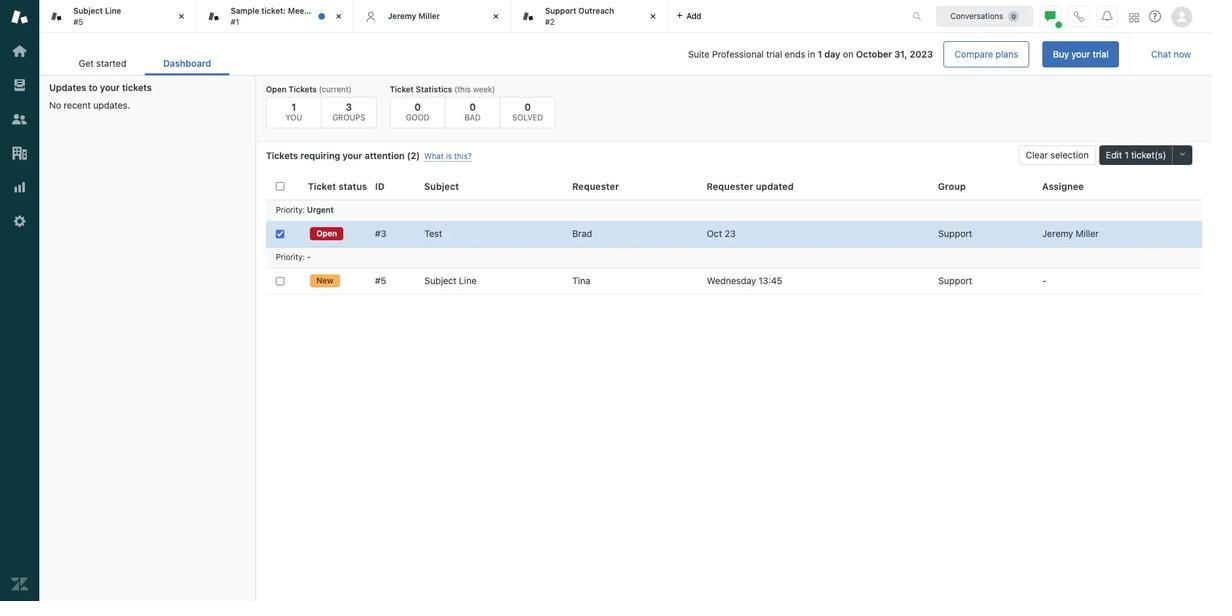 Task type: describe. For each thing, give the bounding box(es) containing it.
get started tab
[[60, 51, 145, 75]]

updates.
[[93, 100, 130, 111]]

(this
[[455, 85, 471, 94]]

zendesk image
[[11, 576, 28, 593]]

button displays agent's chat status as online. image
[[1046, 11, 1056, 21]]

add
[[687, 11, 702, 21]]

clear selection button
[[1019, 146, 1097, 165]]

statistics
[[416, 85, 453, 94]]

(
[[407, 150, 411, 161]]

no
[[49, 100, 61, 111]]

grid containing ticket status
[[256, 174, 1213, 602]]

clear selection
[[1026, 149, 1090, 161]]

ticket for ticket statistics (this week)
[[390, 85, 414, 94]]

3 groups
[[333, 101, 366, 123]]

23
[[725, 228, 736, 239]]

0 horizontal spatial -
[[307, 253, 311, 262]]

priority for priority : -
[[276, 253, 303, 262]]

suite professional trial ends in 1 day on october 31, 2023
[[689, 49, 934, 60]]

tina
[[573, 275, 591, 287]]

(current)
[[319, 85, 352, 94]]

week)
[[473, 85, 496, 94]]

close image inside the jeremy miller tab
[[490, 10, 503, 23]]

open for open
[[317, 229, 337, 239]]

oct 23
[[707, 228, 736, 239]]

subject line #5
[[73, 6, 121, 27]]

open for open tickets (current)
[[266, 85, 287, 94]]

#5 inside grid
[[375, 275, 387, 287]]

get started image
[[11, 43, 28, 60]]

started
[[96, 58, 127, 69]]

priority : -
[[276, 253, 311, 262]]

buy
[[1054, 49, 1070, 60]]

priority for priority : urgent
[[276, 205, 303, 215]]

support outreach #2
[[545, 6, 615, 27]]

to
[[89, 82, 98, 93]]

support inside "support outreach #2"
[[545, 6, 577, 16]]

plans
[[996, 49, 1019, 60]]

#1
[[231, 17, 239, 27]]

line for subject line
[[459, 275, 477, 287]]

your for tickets requiring your attention
[[343, 150, 363, 161]]

add button
[[669, 0, 710, 32]]

urgent
[[307, 205, 334, 215]]

0 for 0 bad
[[470, 101, 476, 113]]

test link
[[425, 228, 443, 240]]

ticket
[[324, 6, 346, 16]]

tab list containing get started
[[60, 51, 230, 75]]

chat
[[1152, 49, 1172, 60]]

1 inside section
[[818, 49, 823, 60]]

is
[[446, 151, 452, 161]]

3 close image from the left
[[647, 10, 660, 23]]

ticket statistics (this week)
[[390, 85, 496, 94]]

compare plans button
[[944, 41, 1030, 68]]

support for wednesday 13:45
[[939, 275, 973, 287]]

oct
[[707, 228, 723, 239]]

1 inside button
[[1125, 149, 1130, 161]]

13:45
[[759, 275, 783, 287]]

professional
[[713, 49, 764, 60]]

0 solved
[[513, 101, 543, 123]]

now
[[1175, 49, 1192, 60]]

id
[[375, 181, 385, 192]]

zendesk support image
[[11, 9, 28, 26]]

1 horizontal spatial -
[[1043, 275, 1047, 287]]

groups
[[333, 113, 366, 123]]

organizations image
[[11, 145, 28, 162]]

: for urgent
[[303, 205, 305, 215]]

conversations button
[[937, 6, 1034, 27]]

ticket(s)
[[1132, 149, 1167, 161]]

1 close image from the left
[[332, 10, 346, 23]]

ends
[[785, 49, 806, 60]]

1 you
[[286, 101, 302, 123]]

0 for 0 solved
[[525, 101, 531, 113]]

#2
[[545, 17, 555, 27]]

admin image
[[11, 213, 28, 230]]

in
[[808, 49, 816, 60]]

buy your trial
[[1054, 49, 1109, 60]]

updated
[[756, 181, 794, 192]]

wednesday 13:45
[[707, 275, 783, 287]]

updates to your tickets no recent updates.
[[49, 82, 152, 111]]

assignee
[[1043, 181, 1085, 192]]

requester updated
[[707, 181, 794, 192]]

ticket status
[[308, 181, 367, 192]]

sample
[[231, 6, 259, 16]]

miller inside tab
[[419, 11, 440, 21]]

zendesk products image
[[1130, 13, 1139, 22]]

edit 1 ticket(s)
[[1107, 149, 1167, 161]]

brad
[[573, 228, 593, 239]]

compare
[[955, 49, 994, 60]]

updates
[[49, 82, 86, 93]]

jeremy miller tab
[[354, 0, 511, 33]]

priority : urgent
[[276, 205, 334, 215]]

ticket:
[[262, 6, 286, 16]]

trial for professional
[[767, 49, 783, 60]]

subject line
[[425, 275, 477, 287]]

what
[[425, 151, 444, 161]]

customers image
[[11, 111, 28, 128]]

status
[[339, 181, 367, 192]]

1 inside 1 you
[[292, 101, 296, 113]]

2023
[[910, 49, 934, 60]]

#3
[[375, 228, 387, 239]]

open tickets (current)
[[266, 85, 352, 94]]

section containing suite professional trial ends in
[[240, 41, 1120, 68]]

recent
[[64, 100, 91, 111]]

tickets
[[122, 82, 152, 93]]

3
[[346, 101, 352, 113]]

meet
[[288, 6, 308, 16]]

conversations
[[951, 11, 1004, 21]]

miller inside grid
[[1076, 228, 1099, 239]]



Task type: vqa. For each thing, say whether or not it's contained in the screenshot.
left Jeremy
yes



Task type: locate. For each thing, give the bounding box(es) containing it.
0 horizontal spatial 0
[[415, 101, 421, 113]]

2 trial from the left
[[1093, 49, 1109, 60]]

your up status
[[343, 150, 363, 161]]

2 horizontal spatial 0
[[525, 101, 531, 113]]

2
[[411, 150, 417, 161]]

clear
[[1026, 149, 1049, 161]]

0 horizontal spatial open
[[266, 85, 287, 94]]

dashboard
[[163, 58, 211, 69]]

0 horizontal spatial trial
[[767, 49, 783, 60]]

0 vertical spatial your
[[1072, 49, 1091, 60]]

0 inside 0 solved
[[525, 101, 531, 113]]

chat now button
[[1142, 41, 1202, 68]]

jeremy inside tab
[[388, 11, 417, 21]]

miller
[[419, 11, 440, 21], [1076, 228, 1099, 239]]

0 vertical spatial line
[[105, 6, 121, 16]]

1 horizontal spatial requester
[[707, 181, 754, 192]]

0 vertical spatial support
[[545, 6, 577, 16]]

1 : from the top
[[303, 205, 305, 215]]

october
[[857, 49, 893, 60]]

0 bad
[[465, 101, 481, 123]]

0 vertical spatial miller
[[419, 11, 440, 21]]

good
[[406, 113, 430, 123]]

close image
[[332, 10, 346, 23], [490, 10, 503, 23], [647, 10, 660, 23]]

0 horizontal spatial miller
[[419, 11, 440, 21]]

0 inside 0 good
[[415, 101, 421, 113]]

1 vertical spatial tickets
[[266, 150, 298, 161]]

bad
[[465, 113, 481, 123]]

get
[[79, 58, 94, 69]]

wednesday
[[707, 275, 757, 287]]

close image left 'add' dropdown button
[[647, 10, 660, 23]]

requester for requester
[[573, 181, 619, 192]]

trial left "ends"
[[767, 49, 783, 60]]

0 vertical spatial ticket
[[390, 85, 414, 94]]

new
[[317, 276, 334, 286]]

0 horizontal spatial ticket
[[308, 181, 336, 192]]

0 horizontal spatial line
[[105, 6, 121, 16]]

test
[[425, 228, 443, 239]]

ticket
[[390, 85, 414, 94], [308, 181, 336, 192]]

subject for subject
[[425, 181, 459, 192]]

2 priority from the top
[[276, 253, 303, 262]]

subject down test link in the top left of the page
[[425, 275, 457, 287]]

trial inside button
[[1093, 49, 1109, 60]]

1 horizontal spatial your
[[343, 150, 363, 161]]

solved
[[513, 113, 543, 123]]

reporting image
[[11, 179, 28, 196]]

0 vertical spatial jeremy miller
[[388, 11, 440, 21]]

0 vertical spatial :
[[303, 205, 305, 215]]

2 tab from the left
[[197, 0, 354, 33]]

0 horizontal spatial requester
[[573, 181, 619, 192]]

0 horizontal spatial jeremy miller
[[388, 11, 440, 21]]

1 vertical spatial 1
[[292, 101, 296, 113]]

1 priority from the top
[[276, 205, 303, 215]]

October 31, 2023 text field
[[857, 49, 934, 60]]

subject line link
[[425, 275, 477, 287]]

1 horizontal spatial trial
[[1093, 49, 1109, 60]]

tickets up select all tickets option
[[266, 150, 298, 161]]

0 horizontal spatial close image
[[332, 10, 346, 23]]

1 vertical spatial priority
[[276, 253, 303, 262]]

1 vertical spatial miller
[[1076, 228, 1099, 239]]

0 horizontal spatial jeremy
[[388, 11, 417, 21]]

close image left #2
[[490, 10, 503, 23]]

0 right 0 bad
[[525, 101, 531, 113]]

open up 1 you
[[266, 85, 287, 94]]

open down urgent
[[317, 229, 337, 239]]

3 tab from the left
[[511, 0, 669, 33]]

1 vertical spatial :
[[303, 253, 305, 262]]

#5 down #3
[[375, 275, 387, 287]]

1 vertical spatial jeremy
[[1043, 228, 1074, 239]]

0 vertical spatial jeremy
[[388, 11, 417, 21]]

group
[[939, 181, 967, 192]]

0 horizontal spatial 1
[[292, 101, 296, 113]]

1 0 from the left
[[415, 101, 421, 113]]

1 horizontal spatial open
[[317, 229, 337, 239]]

1 right edit at right top
[[1125, 149, 1130, 161]]

grid
[[256, 174, 1213, 602]]

0 good
[[406, 101, 430, 123]]

2 vertical spatial your
[[343, 150, 363, 161]]

line for subject line #5
[[105, 6, 121, 16]]

sample ticket: meet the ticket #1
[[231, 6, 346, 27]]

subject inside "subject line #5"
[[73, 6, 103, 16]]

Select All Tickets checkbox
[[276, 182, 285, 191]]

jeremy miller
[[388, 11, 440, 21], [1043, 228, 1099, 239]]

subject up the get
[[73, 6, 103, 16]]

requester up the brad
[[573, 181, 619, 192]]

your inside the updates to your tickets no recent updates.
[[100, 82, 120, 93]]

#5 inside "subject line #5"
[[73, 17, 83, 27]]

get help image
[[1150, 10, 1162, 22]]

)
[[417, 150, 420, 161]]

subject
[[73, 6, 103, 16], [425, 181, 459, 192], [425, 275, 457, 287]]

1 right "in" at the top right of the page
[[818, 49, 823, 60]]

tab
[[39, 0, 197, 33], [197, 0, 354, 33], [511, 0, 669, 33]]

suite
[[689, 49, 710, 60]]

0 vertical spatial priority
[[276, 205, 303, 215]]

requester
[[573, 181, 619, 192], [707, 181, 754, 192]]

1 horizontal spatial #5
[[375, 275, 387, 287]]

attention
[[365, 150, 405, 161]]

2 horizontal spatial 1
[[1125, 149, 1130, 161]]

get started
[[79, 58, 127, 69]]

chat now
[[1152, 49, 1192, 60]]

subject for subject line
[[425, 275, 457, 287]]

your right buy
[[1072, 49, 1091, 60]]

your right to
[[100, 82, 120, 93]]

#5 up the get
[[73, 17, 83, 27]]

None checkbox
[[276, 277, 285, 286]]

priority down priority : urgent
[[276, 253, 303, 262]]

0 down (this
[[470, 101, 476, 113]]

0 vertical spatial tickets
[[289, 85, 317, 94]]

requester left updated
[[707, 181, 754, 192]]

0 for 0 good
[[415, 101, 421, 113]]

edit
[[1107, 149, 1123, 161]]

2 vertical spatial support
[[939, 275, 973, 287]]

edit 1 ticket(s) button
[[1100, 146, 1174, 165]]

: left urgent
[[303, 205, 305, 215]]

0
[[415, 101, 421, 113], [470, 101, 476, 113], [525, 101, 531, 113]]

priority down select all tickets option
[[276, 205, 303, 215]]

2 0 from the left
[[470, 101, 476, 113]]

tickets
[[289, 85, 317, 94], [266, 150, 298, 161]]

1 vertical spatial line
[[459, 275, 477, 287]]

2 horizontal spatial your
[[1072, 49, 1091, 60]]

tab containing support outreach
[[511, 0, 669, 33]]

notifications image
[[1103, 11, 1113, 21]]

jeremy miller inside tab
[[388, 11, 440, 21]]

2 : from the top
[[303, 253, 305, 262]]

1 horizontal spatial 0
[[470, 101, 476, 113]]

1 horizontal spatial jeremy miller
[[1043, 228, 1099, 239]]

support for oct 23
[[939, 228, 973, 239]]

ticket for ticket status
[[308, 181, 336, 192]]

your for updates to your tickets
[[100, 82, 120, 93]]

1 horizontal spatial jeremy
[[1043, 228, 1074, 239]]

tab list
[[60, 51, 230, 75]]

1 horizontal spatial miller
[[1076, 228, 1099, 239]]

None checkbox
[[276, 230, 285, 238]]

0 horizontal spatial #5
[[73, 17, 83, 27]]

close image
[[175, 10, 188, 23]]

2 horizontal spatial close image
[[647, 10, 660, 23]]

selection
[[1051, 149, 1090, 161]]

1 vertical spatial #5
[[375, 275, 387, 287]]

1 horizontal spatial ticket
[[390, 85, 414, 94]]

ticket up urgent
[[308, 181, 336, 192]]

1 trial from the left
[[767, 49, 783, 60]]

2 vertical spatial 1
[[1125, 149, 1130, 161]]

buy your trial button
[[1043, 41, 1120, 68]]

tickets requiring your attention ( 2 ) what is this?
[[266, 150, 472, 161]]

section
[[240, 41, 1120, 68]]

tab containing subject line
[[39, 0, 197, 33]]

tickets up 1 you
[[289, 85, 317, 94]]

0 down statistics
[[415, 101, 421, 113]]

1 vertical spatial your
[[100, 82, 120, 93]]

requiring
[[301, 150, 340, 161]]

1 vertical spatial ticket
[[308, 181, 336, 192]]

trial
[[767, 49, 783, 60], [1093, 49, 1109, 60]]

1 down 'open tickets (current)'
[[292, 101, 296, 113]]

tab containing sample ticket: meet the ticket
[[197, 0, 354, 33]]

this?
[[455, 151, 472, 161]]

0 vertical spatial open
[[266, 85, 287, 94]]

1 vertical spatial jeremy miller
[[1043, 228, 1099, 239]]

tabs tab list
[[39, 0, 900, 33]]

1 horizontal spatial line
[[459, 275, 477, 287]]

0 vertical spatial subject
[[73, 6, 103, 16]]

: for -
[[303, 253, 305, 262]]

support
[[545, 6, 577, 16], [939, 228, 973, 239], [939, 275, 973, 287]]

0 vertical spatial #5
[[73, 17, 83, 27]]

ticket up 0 good at the top of page
[[390, 85, 414, 94]]

on
[[844, 49, 854, 60]]

close image right 'the'
[[332, 10, 346, 23]]

0 vertical spatial 1
[[818, 49, 823, 60]]

jeremy
[[388, 11, 417, 21], [1043, 228, 1074, 239]]

: down priority : urgent
[[303, 253, 305, 262]]

requester for requester updated
[[707, 181, 754, 192]]

3 0 from the left
[[525, 101, 531, 113]]

2 close image from the left
[[490, 10, 503, 23]]

0 horizontal spatial your
[[100, 82, 120, 93]]

1 requester from the left
[[573, 181, 619, 192]]

subject down the 'is'
[[425, 181, 459, 192]]

1 vertical spatial -
[[1043, 275, 1047, 287]]

your
[[1072, 49, 1091, 60], [100, 82, 120, 93], [343, 150, 363, 161]]

views image
[[11, 77, 28, 94]]

1 horizontal spatial 1
[[818, 49, 823, 60]]

your inside button
[[1072, 49, 1091, 60]]

the
[[310, 6, 322, 16]]

1 horizontal spatial close image
[[490, 10, 503, 23]]

priority
[[276, 205, 303, 215], [276, 253, 303, 262]]

day
[[825, 49, 841, 60]]

1 vertical spatial support
[[939, 228, 973, 239]]

main element
[[0, 0, 39, 602]]

0 vertical spatial -
[[307, 253, 311, 262]]

line inside "subject line #5"
[[105, 6, 121, 16]]

31,
[[895, 49, 908, 60]]

1 vertical spatial subject
[[425, 181, 459, 192]]

2 vertical spatial subject
[[425, 275, 457, 287]]

:
[[303, 205, 305, 215], [303, 253, 305, 262]]

1 vertical spatial open
[[317, 229, 337, 239]]

compare plans
[[955, 49, 1019, 60]]

outreach
[[579, 6, 615, 16]]

trial for your
[[1093, 49, 1109, 60]]

trial down notifications image
[[1093, 49, 1109, 60]]

you
[[286, 113, 302, 123]]

2 requester from the left
[[707, 181, 754, 192]]

1 tab from the left
[[39, 0, 197, 33]]

subject for subject line #5
[[73, 6, 103, 16]]

0 inside 0 bad
[[470, 101, 476, 113]]



